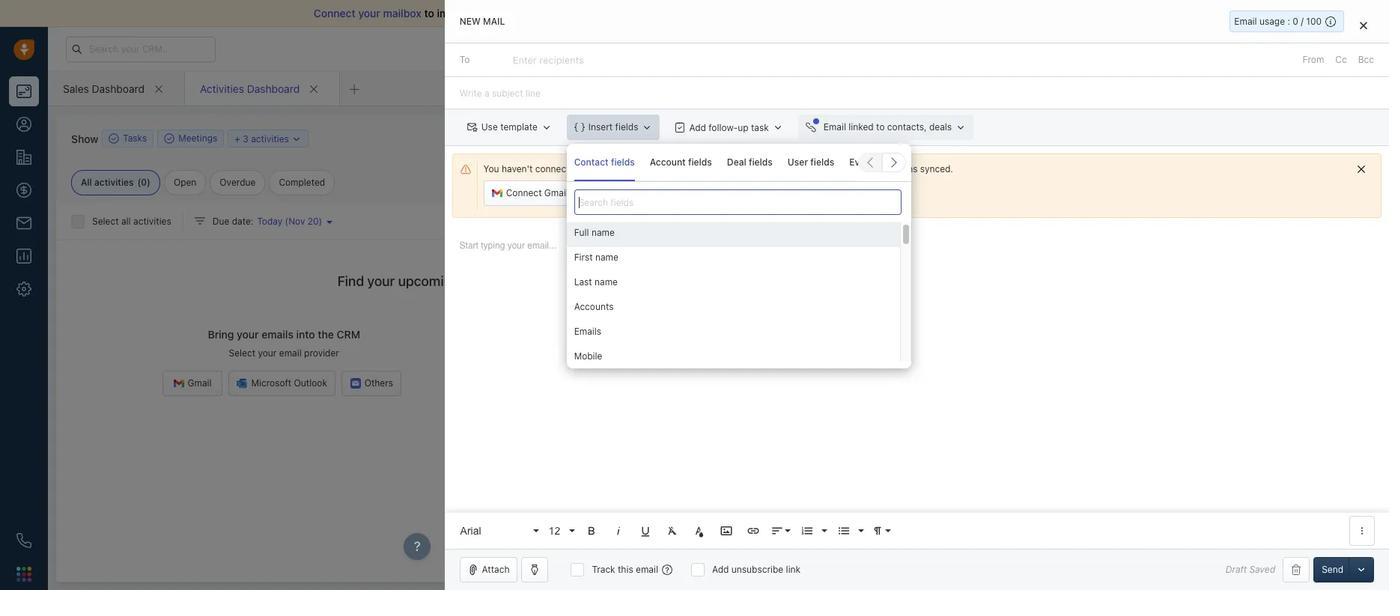 Task type: describe. For each thing, give the bounding box(es) containing it.
view activity goals
[[884, 181, 965, 192]]

now
[[784, 163, 801, 175]]

outlook
[[294, 378, 327, 389]]

mailbox
[[383, 7, 422, 19]]

show
[[71, 132, 98, 145]]

google
[[1186, 212, 1217, 223]]

insert fields
[[589, 121, 639, 133]]

bring your emails into the crm select your email provider
[[208, 328, 360, 359]]

reminders
[[590, 273, 652, 289]]

1 vertical spatial and
[[564, 273, 587, 289]]

name for full name
[[592, 227, 615, 238]]

configure widgets button
[[1125, 114, 1233, 132]]

connect left it
[[738, 163, 774, 175]]

meetings
[[503, 273, 560, 289]]

office 365 button
[[1269, 209, 1345, 227]]

microsoft outlook button
[[229, 371, 336, 397]]

draft saved
[[1226, 565, 1276, 576]]

0 horizontal spatial (
[[137, 177, 141, 188]]

add for add unsubscribe link
[[713, 564, 729, 575]]

phone element
[[9, 526, 39, 556]]

100
[[1307, 16, 1323, 27]]

arial button
[[455, 516, 541, 546]]

2-
[[603, 7, 614, 19]]

contact fields link
[[574, 144, 635, 181]]

widgets
[[1192, 117, 1225, 128]]

open
[[174, 177, 197, 188]]

you haven't connected klobrad84@gmail.com to the crm. connect it now to keep your conversations synced.
[[484, 163, 954, 175]]

find
[[338, 273, 364, 289]]

insert fields button
[[567, 115, 660, 140]]

configure
[[1148, 117, 1189, 128]]

0 for )
[[141, 177, 147, 188]]

deal fields link
[[727, 144, 773, 181]]

saved
[[1250, 565, 1276, 576]]

email linked to contacts, deals
[[824, 121, 952, 133]]

+
[[235, 133, 240, 144]]

user
[[788, 156, 809, 168]]

the inside bring your emails into the crm select your email provider
[[318, 328, 334, 341]]

0 vertical spatial and
[[546, 7, 564, 19]]

add for add follow-up task
[[690, 122, 706, 133]]

track this email
[[592, 564, 659, 575]]

task inside add task button
[[759, 133, 776, 144]]

add unsubscribe link
[[713, 564, 801, 575]]

connect a different email button
[[583, 181, 721, 206]]

email for email usage : 0 / 100
[[1235, 16, 1258, 27]]

provider
[[304, 348, 339, 359]]

due date:
[[213, 216, 254, 227]]

mail
[[483, 16, 505, 27]]

your down emails at bottom
[[258, 348, 277, 359]]

) for today ( nov 20 )
[[319, 216, 322, 227]]

way
[[614, 7, 634, 19]]

your trial ends in 21 days
[[980, 43, 1078, 53]]

klobrad84@gmail.com
[[583, 163, 683, 175]]

sync
[[636, 7, 660, 19]]

0 horizontal spatial select
[[92, 216, 119, 227]]

add for add task
[[739, 133, 756, 144]]

find your upcoming tasks, meetings and reminders here.
[[338, 273, 687, 289]]

first
[[574, 252, 593, 263]]

dialog containing arial
[[445, 0, 1390, 590]]

track
[[592, 564, 616, 575]]

today ( nov 20 )
[[257, 216, 322, 227]]

12
[[549, 525, 561, 537]]

activities for all
[[133, 216, 171, 227]]

calendar
[[1219, 212, 1257, 223]]

3
[[243, 133, 249, 144]]

insert
[[589, 121, 613, 133]]

add meeting button
[[813, 126, 901, 151]]

new
[[460, 16, 481, 27]]

template
[[501, 121, 538, 133]]

microsoft teams button for zoom button to the right
[[1059, 209, 1160, 227]]

+ 3 activities
[[235, 133, 289, 144]]

usage
[[1260, 16, 1286, 27]]

microsoft outlook
[[251, 378, 327, 389]]

connect gmail
[[506, 187, 569, 199]]

this
[[618, 564, 634, 575]]

dashboard for activities dashboard
[[247, 82, 300, 95]]

use
[[482, 121, 498, 133]]

due
[[213, 216, 230, 227]]

keep
[[815, 163, 835, 175]]

office 365
[[1292, 212, 1337, 223]]

it
[[776, 163, 782, 175]]

activities
[[200, 82, 244, 95]]

email usage : 0 / 100
[[1235, 16, 1323, 27]]

connect for connect gmail
[[506, 187, 542, 199]]

a
[[644, 187, 649, 199]]

email linked to contacts, deals button
[[798, 115, 974, 140]]

zoom for zoom button to the left
[[680, 378, 705, 389]]

/
[[1302, 16, 1304, 27]]

Enter recipients text field
[[513, 48, 587, 72]]

microsoft for google calendar
[[1082, 212, 1122, 223]]

different
[[651, 187, 687, 199]]

+ 3 activities link
[[235, 132, 302, 146]]

cc
[[1336, 54, 1348, 65]]

first name
[[574, 252, 619, 263]]

date:
[[232, 216, 254, 227]]

fields for insert fields
[[615, 121, 639, 133]]

0 for /
[[1294, 16, 1299, 27]]

in
[[1040, 43, 1047, 53]]

gmail inside dialog
[[545, 187, 569, 199]]

close image
[[1361, 21, 1368, 30]]

all activities ( 0 )
[[81, 177, 151, 188]]

account fields link
[[650, 144, 712, 181]]

Write a subject line text field
[[445, 77, 1390, 109]]

email right of at the top left
[[675, 7, 702, 19]]

my
[[999, 153, 1014, 166]]

send button
[[1314, 557, 1352, 583]]

conversations
[[859, 163, 918, 175]]

fields for contact fields
[[611, 156, 635, 168]]

dashboard for sales dashboard
[[92, 82, 145, 95]]

name for first name
[[596, 252, 619, 263]]

email inside bring your emails into the crm select your email provider
[[279, 348, 302, 359]]

follow-
[[709, 122, 738, 133]]

user fields link
[[788, 144, 835, 181]]

connect for connect a different email
[[606, 187, 641, 199]]

your inside dialog
[[838, 163, 857, 175]]

up
[[738, 122, 749, 133]]

activity
[[907, 181, 939, 192]]

emails
[[262, 328, 294, 341]]

email for email linked to contacts, deals
[[824, 121, 847, 133]]

your for find your upcoming tasks, meetings and reminders here.
[[368, 273, 395, 289]]

improve
[[437, 7, 477, 19]]

select all activities
[[92, 216, 171, 227]]

mobile
[[574, 351, 603, 362]]

event fields link
[[850, 144, 901, 181]]

send
[[1323, 564, 1344, 575]]

microsoft teams for microsoft teams "button" associated with zoom button to the right
[[1082, 212, 1152, 223]]

email image
[[1242, 43, 1252, 55]]



Task type: locate. For each thing, give the bounding box(es) containing it.
1 horizontal spatial dashboard
[[247, 82, 300, 95]]

select inside bring your emails into the crm select your email provider
[[229, 348, 256, 359]]

email left usage
[[1235, 16, 1258, 27]]

name right full
[[592, 227, 615, 238]]

microsoft teams
[[1082, 212, 1152, 223], [744, 378, 814, 389]]

your right find
[[368, 273, 395, 289]]

0 vertical spatial the
[[696, 163, 710, 175]]

0 horizontal spatial the
[[318, 328, 334, 341]]

to right now
[[804, 163, 813, 175]]

1 vertical spatial (
[[285, 216, 289, 227]]

last
[[574, 277, 592, 288]]

attach
[[482, 564, 510, 575]]

email down you haven't connected klobrad84@gmail.com to the crm. connect it now to keep your conversations synced.
[[690, 187, 712, 199]]

connect left a
[[606, 187, 641, 199]]

1 horizontal spatial microsoft
[[744, 378, 784, 389]]

more
[[917, 133, 939, 144]]

application
[[445, 226, 1390, 549]]

1 vertical spatial the
[[318, 328, 334, 341]]

new mail
[[460, 16, 505, 27]]

1 vertical spatial email
[[824, 121, 847, 133]]

) for all activities ( 0 )
[[147, 177, 151, 188]]

enable
[[567, 7, 600, 19]]

haven't
[[502, 163, 533, 175]]

0 vertical spatial activities
[[251, 133, 289, 144]]

to up different
[[685, 163, 694, 175]]

email left linked
[[824, 121, 847, 133]]

1 horizontal spatial gmail
[[545, 187, 569, 199]]

to
[[424, 7, 435, 19], [877, 121, 885, 133], [685, 163, 694, 175], [804, 163, 813, 175]]

add left the unsubscribe
[[713, 564, 729, 575]]

connect for connect your mailbox to improve deliverability and enable 2-way sync of email conversations.
[[314, 7, 356, 19]]

fields right insert
[[615, 121, 639, 133]]

0 vertical spatial select
[[92, 216, 119, 227]]

1 horizontal spatial email
[[1235, 16, 1258, 27]]

1 horizontal spatial 0
[[1294, 16, 1299, 27]]

0 horizontal spatial dashboard
[[92, 82, 145, 95]]

fields right user
[[811, 156, 835, 168]]

attach button
[[460, 557, 518, 583]]

0 horizontal spatial )
[[147, 177, 151, 188]]

meetings
[[178, 133, 218, 144]]

0 horizontal spatial teams
[[787, 378, 814, 389]]

email inside button
[[824, 121, 847, 133]]

activities for 3
[[251, 133, 289, 144]]

0 vertical spatial zoom
[[1021, 212, 1045, 223]]

add follow-up task button
[[668, 115, 791, 140], [668, 115, 791, 140]]

group containing full name
[[567, 223, 900, 447]]

activities
[[251, 133, 289, 144], [94, 177, 134, 188], [133, 216, 171, 227]]

activities inside + 3 activities link
[[251, 133, 289, 144]]

name right 'last'
[[595, 277, 618, 288]]

0 vertical spatial zoom button
[[996, 209, 1056, 227]]

0 vertical spatial email
[[1235, 16, 1258, 27]]

1 horizontal spatial zoom button
[[996, 209, 1056, 227]]

your right keep
[[838, 163, 857, 175]]

0 horizontal spatial microsoft teams
[[744, 378, 814, 389]]

Search fields search field
[[574, 190, 902, 215]]

1 vertical spatial select
[[229, 348, 256, 359]]

1 vertical spatial microsoft teams
[[744, 378, 814, 389]]

2 vertical spatial name
[[595, 277, 618, 288]]

1 vertical spatial 0
[[141, 177, 147, 188]]

task inside dialog
[[751, 122, 769, 133]]

tasks
[[123, 133, 147, 144]]

use template
[[482, 121, 538, 133]]

1 vertical spatial gmail
[[188, 378, 212, 389]]

application containing arial
[[445, 226, 1390, 549]]

you
[[484, 163, 499, 175]]

email inside button
[[690, 187, 712, 199]]

view
[[884, 181, 905, 192]]

draft
[[1226, 565, 1248, 576]]

add follow-up task
[[690, 122, 769, 133]]

explore plans
[[1107, 43, 1165, 54]]

1 vertical spatial teams
[[787, 378, 814, 389]]

email down emails at bottom
[[279, 348, 302, 359]]

your left mailbox
[[359, 7, 381, 19]]

sales dashboard
[[63, 82, 145, 95]]

0 horizontal spatial gmail
[[188, 378, 212, 389]]

user fields
[[788, 156, 835, 168]]

fields right account
[[689, 156, 712, 168]]

select
[[92, 216, 119, 227], [229, 348, 256, 359]]

1 vertical spatial )
[[319, 216, 322, 227]]

your
[[980, 43, 998, 53]]

fields for user fields
[[811, 156, 835, 168]]

the inside dialog
[[696, 163, 710, 175]]

0 inside dialog
[[1294, 16, 1299, 27]]

ends
[[1018, 43, 1037, 53]]

deal
[[727, 156, 747, 168]]

plans
[[1142, 43, 1165, 54]]

gmail down connected
[[545, 187, 569, 199]]

unsubscribe
[[732, 564, 784, 575]]

into
[[296, 328, 315, 341]]

connect down haven't
[[506, 187, 542, 199]]

your
[[359, 7, 381, 19], [838, 163, 857, 175], [368, 273, 395, 289], [237, 328, 259, 341], [258, 348, 277, 359]]

explore
[[1107, 43, 1139, 54]]

1 horizontal spatial microsoft teams
[[1082, 212, 1152, 223]]

more misc image
[[1356, 525, 1370, 538]]

add up deal fields
[[739, 133, 756, 144]]

zoom
[[1021, 212, 1045, 223], [680, 378, 705, 389]]

0 vertical spatial )
[[147, 177, 151, 188]]

0
[[1294, 16, 1299, 27], [141, 177, 147, 188]]

0 vertical spatial (
[[137, 177, 141, 188]]

crm.
[[712, 163, 735, 175]]

fields for event fields
[[877, 156, 901, 168]]

2 dashboard from the left
[[247, 82, 300, 95]]

1 dashboard from the left
[[92, 82, 145, 95]]

dialog
[[445, 0, 1390, 590]]

) left open
[[147, 177, 151, 188]]

full
[[574, 227, 589, 238]]

and down first
[[564, 273, 587, 289]]

microsoft for others
[[251, 378, 292, 389]]

microsoft teams for microsoft teams "button" for zoom button to the left
[[744, 378, 814, 389]]

1 horizontal spatial select
[[229, 348, 256, 359]]

email right "this"
[[636, 564, 659, 575]]

1 vertical spatial zoom button
[[655, 371, 715, 397]]

0 vertical spatial microsoft teams button
[[1059, 209, 1160, 227]]

here.
[[656, 273, 687, 289]]

0 vertical spatial microsoft teams
[[1082, 212, 1152, 223]]

1 horizontal spatial the
[[696, 163, 710, 175]]

( up select all activities
[[137, 177, 141, 188]]

0 horizontal spatial zoom
[[680, 378, 705, 389]]

to right linked
[[877, 121, 885, 133]]

365
[[1320, 212, 1337, 223]]

my calendar
[[999, 153, 1060, 166]]

0 up select all activities
[[141, 177, 147, 188]]

0 right :
[[1294, 16, 1299, 27]]

name
[[592, 227, 615, 238], [596, 252, 619, 263], [595, 277, 618, 288]]

0 horizontal spatial microsoft
[[251, 378, 292, 389]]

:
[[1288, 16, 1291, 27]]

0 horizontal spatial email
[[824, 121, 847, 133]]

crm
[[337, 328, 360, 341]]

add left follow-
[[690, 122, 706, 133]]

0 vertical spatial gmail
[[545, 187, 569, 199]]

12 button
[[544, 516, 577, 546]]

1 horizontal spatial zoom
[[1021, 212, 1045, 223]]

fields inside dropdown button
[[615, 121, 639, 133]]

microsoft inside button
[[251, 378, 292, 389]]

to inside button
[[877, 121, 885, 133]]

task
[[751, 122, 769, 133], [759, 133, 776, 144]]

fields left it
[[749, 156, 773, 168]]

dashboard right sales
[[92, 82, 145, 95]]

teams
[[1125, 212, 1152, 223], [787, 378, 814, 389]]

and
[[546, 7, 564, 19], [564, 273, 587, 289]]

from
[[1303, 54, 1325, 65]]

days
[[1060, 43, 1078, 53]]

0 horizontal spatial 0
[[141, 177, 147, 188]]

your right bring
[[237, 328, 259, 341]]

1 horizontal spatial microsoft teams button
[[1059, 209, 1160, 227]]

full name
[[574, 227, 615, 238]]

connect your mailbox link
[[314, 7, 424, 19]]

to right mailbox
[[424, 7, 435, 19]]

1 vertical spatial name
[[596, 252, 619, 263]]

accounts
[[574, 301, 614, 313]]

( right the today
[[285, 216, 289, 227]]

link
[[786, 564, 801, 575]]

configure widgets
[[1148, 117, 1225, 128]]

Search your CRM... text field
[[66, 36, 216, 62]]

0 horizontal spatial microsoft teams button
[[722, 371, 823, 397]]

1 vertical spatial microsoft teams button
[[722, 371, 823, 397]]

1 horizontal spatial )
[[319, 216, 322, 227]]

others
[[365, 378, 393, 389]]

your for connect your mailbox to improve deliverability and enable 2-way sync of email conversations.
[[359, 7, 381, 19]]

add meeting
[[839, 133, 893, 144]]

today
[[257, 216, 283, 227]]

and left enable on the top of the page
[[546, 7, 564, 19]]

select down bring
[[229, 348, 256, 359]]

add for add meeting
[[839, 133, 856, 144]]

arial
[[461, 525, 482, 537]]

20
[[308, 216, 319, 227]]

add
[[690, 122, 706, 133], [739, 133, 756, 144], [839, 133, 856, 144], [713, 564, 729, 575]]

0 vertical spatial teams
[[1125, 212, 1152, 223]]

1 horizontal spatial teams
[[1125, 212, 1152, 223]]

fields for deal fields
[[749, 156, 773, 168]]

select left all
[[92, 216, 119, 227]]

freshworks switcher image
[[16, 567, 31, 582]]

1 vertical spatial activities
[[94, 177, 134, 188]]

1 horizontal spatial (
[[285, 216, 289, 227]]

gmail down bring
[[188, 378, 212, 389]]

name for last name
[[595, 277, 618, 288]]

fields for account fields
[[689, 156, 712, 168]]

zoom for zoom button to the right
[[1021, 212, 1045, 223]]

fields up view
[[877, 156, 901, 168]]

google calendar
[[1186, 212, 1257, 223]]

dashboard up + 3 activities link
[[247, 82, 300, 95]]

contacts,
[[888, 121, 927, 133]]

group
[[567, 223, 900, 447]]

name right first
[[596, 252, 619, 263]]

your for bring your emails into the crm select your email provider
[[237, 328, 259, 341]]

0 vertical spatial 0
[[1294, 16, 1299, 27]]

fields
[[615, 121, 639, 133], [611, 156, 635, 168], [689, 156, 712, 168], [749, 156, 773, 168], [811, 156, 835, 168], [877, 156, 901, 168]]

) right nov on the left of page
[[319, 216, 322, 227]]

the up provider at left
[[318, 328, 334, 341]]

+ 3 activities button
[[228, 130, 309, 148]]

completed
[[279, 177, 325, 188]]

account
[[650, 156, 686, 168]]

1 vertical spatial zoom
[[680, 378, 705, 389]]

gmail
[[545, 187, 569, 199], [188, 378, 212, 389]]

use template button
[[460, 115, 559, 140]]

the left crm.
[[696, 163, 710, 175]]

connect left mailbox
[[314, 7, 356, 19]]

0 horizontal spatial zoom button
[[655, 371, 715, 397]]

all
[[121, 216, 131, 227]]

microsoft teams button for zoom button to the left
[[722, 371, 823, 397]]

0 vertical spatial name
[[592, 227, 615, 238]]

2 horizontal spatial microsoft
[[1082, 212, 1122, 223]]

connect a different email
[[606, 187, 712, 199]]

synced.
[[921, 163, 954, 175]]

add up event
[[839, 133, 856, 144]]

fields right contact on the left top
[[611, 156, 635, 168]]

phone image
[[16, 534, 31, 548]]

down image
[[292, 134, 302, 144]]

2 vertical spatial activities
[[133, 216, 171, 227]]



Task type: vqa. For each thing, say whether or not it's contained in the screenshot.
Nov
yes



